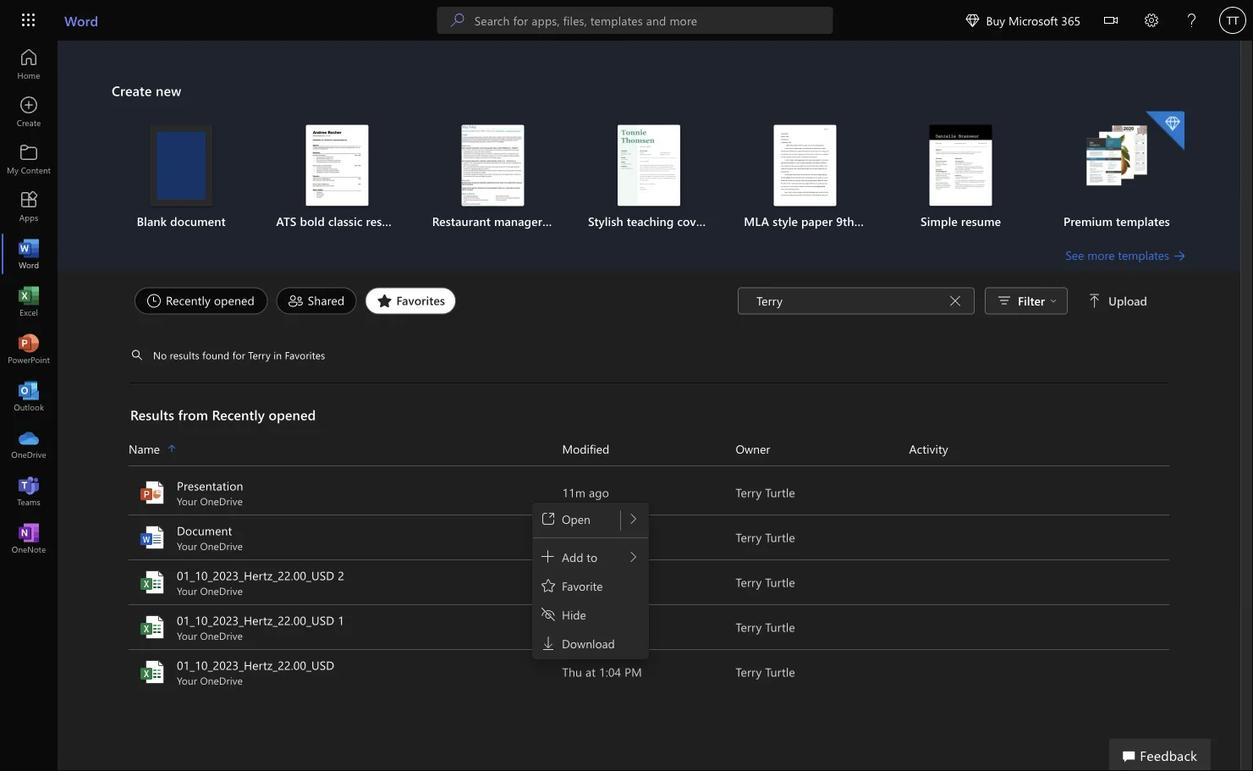Task type: locate. For each thing, give the bounding box(es) containing it.
see more templates button
[[1066, 247, 1187, 264]]

onedrive inside 01_10_2023_hertz_22.00_usd your onedrive
[[200, 674, 243, 687]]

0 horizontal spatial 2
[[338, 567, 344, 583]]

name
[[129, 441, 160, 457]]

1 turtle from the top
[[765, 485, 795, 500]]

01_10_2023_hertz_22.00_usd down 01_10_2023_hertz_22.00_usd 1 your onedrive
[[177, 657, 335, 673]]

your inside presentation your onedrive
[[177, 494, 197, 508]]

row
[[129, 439, 1170, 466]]

2 resume from the left
[[546, 213, 586, 229]]

recently opened
[[166, 292, 255, 308]]

owner button
[[736, 439, 909, 459]]

0 vertical spatial opened
[[214, 292, 255, 308]]

resume right classic
[[366, 213, 406, 229]]

2 for nov 2
[[588, 529, 594, 545]]

 buy microsoft 365
[[966, 12, 1081, 28]]

onedrive
[[200, 494, 243, 508], [200, 539, 243, 553], [200, 584, 243, 598], [200, 629, 243, 642], [200, 674, 243, 687]]

templates right more
[[1118, 247, 1170, 263]]

owner
[[736, 441, 770, 457]]

5 your from the top
[[177, 674, 197, 687]]

microsoft
[[1009, 12, 1058, 28]]

resume right simple
[[961, 213, 1001, 229]]

activity, column 4 of 4 column header
[[909, 439, 1170, 459]]

1 vertical spatial recently
[[212, 405, 265, 424]]

at
[[586, 664, 596, 680]]

1 horizontal spatial 2
[[588, 529, 594, 545]]

3m
[[562, 619, 579, 635]]

apps image
[[20, 198, 37, 215]]

1 vertical spatial 01_10_2023_hertz_22.00_usd
[[177, 612, 335, 628]]


[[1105, 14, 1118, 27]]

terry turtle for nov 2
[[736, 529, 795, 545]]

cover
[[677, 213, 707, 229]]

None search field
[[437, 7, 833, 34]]

your for 01_10_2023_hertz_22.00_usd
[[177, 674, 197, 687]]

document
[[170, 213, 226, 229]]

0 vertical spatial excel image
[[139, 569, 166, 596]]

2 horizontal spatial resume
[[961, 213, 1001, 229]]

ago for 11m ago
[[589, 485, 609, 500]]

add to menu item
[[535, 543, 647, 570]]

1 vertical spatial favorites
[[285, 348, 325, 362]]


[[1089, 294, 1102, 308]]

terry for 5m ago
[[736, 574, 762, 590]]

excel image for 01_10_2023_hertz_22.00_usd
[[139, 658, 166, 686]]

activity
[[909, 441, 949, 457]]

list inside main content
[[112, 110, 1187, 247]]

your for presentation
[[177, 494, 197, 508]]

2 your from the top
[[177, 539, 197, 553]]

0 horizontal spatial resume
[[366, 213, 406, 229]]

document your onedrive
[[177, 523, 243, 553]]

powerpoint image down name
[[139, 479, 166, 506]]

365
[[1062, 12, 1081, 28]]

style
[[773, 213, 798, 229]]

2 down name document cell
[[338, 567, 344, 583]]

mla style paper 9th edition element
[[737, 125, 896, 230]]

teaching
[[627, 213, 674, 229]]

01_10_2023_hertz_22.00_usd
[[177, 567, 335, 583], [177, 612, 335, 628], [177, 657, 335, 673]]

5 turtle from the top
[[765, 664, 795, 680]]

stylish
[[588, 213, 624, 229]]

3 terry turtle from the top
[[736, 574, 795, 590]]

recently
[[166, 292, 211, 308], [212, 405, 265, 424]]

onedrive image
[[20, 435, 37, 452]]

0 vertical spatial favorites
[[397, 292, 445, 308]]

1 onedrive from the top
[[200, 494, 243, 508]]

terry turtle
[[736, 485, 795, 500], [736, 529, 795, 545], [736, 574, 795, 590], [736, 619, 795, 635], [736, 664, 795, 680]]

row inside main content
[[129, 439, 1170, 466]]

navigation
[[0, 41, 58, 562]]

your inside 01_10_2023_hertz_22.00_usd your onedrive
[[177, 674, 197, 687]]

recently up 'results'
[[166, 292, 211, 308]]

menu
[[535, 505, 647, 657]]

blank document
[[137, 213, 226, 229]]

pm
[[625, 664, 642, 680]]

letter
[[711, 213, 740, 229]]

filter 
[[1018, 293, 1057, 309]]

excel image
[[20, 293, 37, 310]]

1
[[338, 612, 344, 628]]

turtle for 5m ago
[[765, 574, 795, 590]]

1 vertical spatial ago
[[583, 574, 603, 590]]

terry for thu at 1:04 pm
[[736, 664, 762, 680]]

name presentation cell
[[129, 477, 562, 508]]

no
[[153, 348, 167, 362]]

results from recently opened
[[130, 405, 316, 424]]

tt button
[[1213, 0, 1253, 41]]

your inside "document your onedrive"
[[177, 539, 197, 553]]

01_10_2023_hertz_22.00_usd down 01_10_2023_hertz_22.00_usd 2 your onedrive
[[177, 612, 335, 628]]

favorite
[[562, 578, 603, 593]]

3 turtle from the top
[[765, 574, 795, 590]]

2 onedrive from the top
[[200, 539, 243, 553]]

ago
[[589, 485, 609, 500], [583, 574, 603, 590], [583, 619, 603, 635]]

favorites
[[397, 292, 445, 308], [285, 348, 325, 362]]

1 vertical spatial templates
[[1118, 247, 1170, 263]]

2 01_10_2023_hertz_22.00_usd from the top
[[177, 612, 335, 628]]

1 01_10_2023_hertz_22.00_usd from the top
[[177, 567, 335, 583]]

favorite menu item
[[535, 572, 647, 599]]

templates
[[1116, 213, 1170, 229], [1118, 247, 1170, 263]]

onedrive inside "document your onedrive"
[[200, 539, 243, 553]]

3 excel image from the top
[[139, 658, 166, 686]]

onedrive down presentation
[[200, 494, 243, 508]]

2 turtle from the top
[[765, 529, 795, 545]]

onedrive for document
[[200, 539, 243, 553]]

3 onedrive from the top
[[200, 584, 243, 598]]

2 inside 01_10_2023_hertz_22.00_usd 2 your onedrive
[[338, 567, 344, 583]]

list
[[112, 110, 1187, 247]]

main content
[[58, 41, 1241, 695]]

excel image
[[139, 569, 166, 596], [139, 614, 166, 641], [139, 658, 166, 686]]

more
[[1088, 247, 1115, 263]]

edition
[[858, 213, 896, 229]]

bold
[[300, 213, 325, 229]]

4 your from the top
[[177, 629, 197, 642]]

01_10_2023_hertz_22.00_usd for 1
[[177, 612, 335, 628]]

premium templates diamond image
[[1146, 111, 1185, 150]]

list containing blank document
[[112, 110, 1187, 247]]

1 horizontal spatial favorites
[[397, 292, 445, 308]]

onedrive down 01_10_2023_hertz_22.00_usd 1 your onedrive
[[200, 674, 243, 687]]

turtle for 11m ago
[[765, 485, 795, 500]]

1 your from the top
[[177, 494, 197, 508]]

resume left stylish
[[546, 213, 586, 229]]

terry
[[248, 348, 271, 362], [736, 485, 762, 500], [736, 529, 762, 545], [736, 574, 762, 590], [736, 619, 762, 635], [736, 664, 762, 680]]

1 vertical spatial excel image
[[139, 614, 166, 641]]

excel image inside name 01_10_2023_hertz_22.00_usd 1 cell
[[139, 614, 166, 641]]

feedback
[[1140, 746, 1198, 764]]

row containing name
[[129, 439, 1170, 466]]

word image
[[20, 245, 37, 262]]

01_10_2023_hertz_22.00_usd up 01_10_2023_hertz_22.00_usd 1 your onedrive
[[177, 567, 335, 583]]

4 turtle from the top
[[765, 619, 795, 635]]

01_10_2023_hertz_22.00_usd inside 01_10_2023_hertz_22.00_usd 1 your onedrive
[[177, 612, 335, 628]]

turtle for nov 2
[[765, 529, 795, 545]]

0 vertical spatial 01_10_2023_hertz_22.00_usd
[[177, 567, 335, 583]]

2 right 'nov'
[[588, 529, 594, 545]]

11m
[[562, 485, 586, 500]]

1 resume from the left
[[366, 213, 406, 229]]

0 vertical spatial 2
[[588, 529, 594, 545]]

ago right 5m
[[583, 574, 603, 590]]

your
[[177, 494, 197, 508], [177, 539, 197, 553], [177, 584, 197, 598], [177, 629, 197, 642], [177, 674, 197, 687]]

onedrive up 01_10_2023_hertz_22.00_usd your onedrive
[[200, 629, 243, 642]]

1 horizontal spatial recently
[[212, 405, 265, 424]]

ago right 11m at the left of the page
[[589, 485, 609, 500]]

restaurant manager resume
[[432, 213, 586, 229]]

new
[[156, 81, 181, 99]]

onedrive up 01_10_2023_hertz_22.00_usd 1 your onedrive
[[200, 584, 243, 598]]

4 terry turtle from the top
[[736, 619, 795, 635]]

5m ago
[[562, 574, 603, 590]]

favorites inside status
[[285, 348, 325, 362]]

feedback button
[[1110, 739, 1211, 771]]

displaying 5 out of 5 files. status
[[738, 287, 1151, 314]]

opened down in in the top left of the page
[[269, 405, 316, 424]]

1 vertical spatial 2
[[338, 567, 344, 583]]

tt
[[1227, 14, 1239, 27]]

2 vertical spatial ago
[[583, 619, 603, 635]]

terry turtle for thu at 1:04 pm
[[736, 664, 795, 680]]

2 excel image from the top
[[139, 614, 166, 641]]

ago up download
[[583, 619, 603, 635]]

favorites inside tab
[[397, 292, 445, 308]]

0 vertical spatial templates
[[1116, 213, 1170, 229]]

excel image inside 'name 01_10_2023_hertz_22.00_usd' cell
[[139, 658, 166, 686]]

5 terry turtle from the top
[[736, 664, 795, 680]]

01_10_2023_hertz_22.00_usd inside 01_10_2023_hertz_22.00_usd 2 your onedrive
[[177, 567, 335, 583]]

no results found for terry in favorites
[[153, 348, 325, 362]]

excel image for 01_10_2023_hertz_22.00_usd 2
[[139, 569, 166, 596]]

templates up see more templates button
[[1116, 213, 1170, 229]]

Search box. Suggestions appear as you type. search field
[[475, 7, 833, 34]]

no results found for terry in favorites status
[[144, 348, 325, 366]]

tab list containing recently opened
[[130, 287, 738, 314]]

recently opened tab
[[130, 287, 272, 314]]

blank document element
[[113, 125, 249, 230]]

thu at 1:04 pm
[[562, 664, 642, 680]]

create image
[[20, 103, 37, 120]]

your inside 01_10_2023_hertz_22.00_usd 1 your onedrive
[[177, 629, 197, 642]]

1 horizontal spatial powerpoint image
[[139, 479, 166, 506]]

for
[[232, 348, 245, 362]]

0 horizontal spatial opened
[[214, 292, 255, 308]]

from
[[178, 405, 208, 424]]

mla style paper 9th edition image
[[774, 125, 836, 206]]

opened up for
[[214, 292, 255, 308]]

turtle
[[765, 485, 795, 500], [765, 529, 795, 545], [765, 574, 795, 590], [765, 619, 795, 635], [765, 664, 795, 680]]

2 terry turtle from the top
[[736, 529, 795, 545]]

ats bold classic resume image
[[306, 125, 369, 206]]

0 vertical spatial ago
[[589, 485, 609, 500]]

3 01_10_2023_hertz_22.00_usd from the top
[[177, 657, 335, 673]]

onedrive for 01_10_2023_hertz_22.00_usd
[[200, 674, 243, 687]]

terry inside status
[[248, 348, 271, 362]]

opened
[[214, 292, 255, 308], [269, 405, 316, 424]]

4 onedrive from the top
[[200, 629, 243, 642]]

2 vertical spatial 01_10_2023_hertz_22.00_usd
[[177, 657, 335, 673]]

in
[[274, 348, 282, 362]]

1 horizontal spatial opened
[[269, 405, 316, 424]]

filter
[[1018, 293, 1045, 309]]

nov 2
[[562, 529, 594, 545]]

powerpoint image up outlook icon
[[20, 340, 37, 357]]

simple resume element
[[893, 125, 1029, 230]]

excel image inside name 01_10_2023_hertz_22.00_usd 2 cell
[[139, 569, 166, 596]]

5 onedrive from the top
[[200, 674, 243, 687]]

onedrive down document
[[200, 539, 243, 553]]

0 vertical spatial recently
[[166, 292, 211, 308]]

0 horizontal spatial favorites
[[285, 348, 325, 362]]

3 your from the top
[[177, 584, 197, 598]]

3 resume from the left
[[961, 213, 1001, 229]]

1 vertical spatial powerpoint image
[[139, 479, 166, 506]]

powerpoint image
[[20, 340, 37, 357], [139, 479, 166, 506]]

1 terry turtle from the top
[[736, 485, 795, 500]]

upload
[[1109, 293, 1148, 309]]

2 vertical spatial excel image
[[139, 658, 166, 686]]

01_10_2023_hertz_22.00_usd for 2
[[177, 567, 335, 583]]

name 01_10_2023_hertz_22.00_usd cell
[[129, 657, 562, 687]]

manager
[[494, 213, 543, 229]]

results
[[170, 348, 200, 362]]

0 horizontal spatial powerpoint image
[[20, 340, 37, 357]]

1 excel image from the top
[[139, 569, 166, 596]]

1 horizontal spatial resume
[[546, 213, 586, 229]]

onedrive inside 01_10_2023_hertz_22.00_usd 2 your onedrive
[[200, 584, 243, 598]]

add to
[[562, 549, 598, 565]]

resume
[[366, 213, 406, 229], [546, 213, 586, 229], [961, 213, 1001, 229]]

onedrive for presentation
[[200, 494, 243, 508]]

2
[[588, 529, 594, 545], [338, 567, 344, 583]]

tab list
[[130, 287, 738, 314]]

onedrive inside presentation your onedrive
[[200, 494, 243, 508]]

recently right from
[[212, 405, 265, 424]]

0 horizontal spatial recently
[[166, 292, 211, 308]]



Task type: vqa. For each thing, say whether or not it's contained in the screenshot.
Geometric color block "element"
no



Task type: describe. For each thing, give the bounding box(es) containing it.
onenote image
[[20, 530, 37, 547]]

simple
[[921, 213, 958, 229]]

thu
[[562, 664, 582, 680]]

main content containing create new
[[58, 41, 1241, 695]]

recently inside tab
[[166, 292, 211, 308]]

restaurant manager resume element
[[425, 125, 586, 230]]

download
[[562, 635, 615, 651]]

terry turtle for 5m ago
[[736, 574, 795, 590]]

mla
[[744, 213, 770, 229]]

name document cell
[[129, 522, 562, 553]]

1 vertical spatial opened
[[269, 405, 316, 424]]

name button
[[129, 439, 562, 459]]

terry for 11m ago
[[736, 485, 762, 500]]

shared element
[[277, 287, 357, 314]]


[[966, 14, 980, 27]]

stylish teaching cover letter
[[588, 213, 740, 229]]

9th
[[836, 213, 855, 229]]

terry for 3m ago
[[736, 619, 762, 635]]

terry for nov 2
[[736, 529, 762, 545]]

ago for 5m ago
[[583, 574, 603, 590]]

simple resume image
[[930, 125, 992, 206]]

simple resume
[[921, 213, 1001, 229]]

ats bold classic resume
[[276, 213, 406, 229]]

stylish teaching cover letter element
[[581, 125, 740, 230]]

premium templates image
[[1086, 125, 1148, 187]]

word
[[64, 11, 98, 29]]

my content image
[[20, 151, 37, 168]]

favorites element
[[365, 287, 456, 314]]

Filter by keyword text field
[[755, 292, 944, 309]]

powerpoint image inside name presentation cell
[[139, 479, 166, 506]]

premium templates
[[1064, 213, 1170, 229]]

recently opened element
[[135, 287, 268, 314]]

create new
[[112, 81, 181, 99]]

2 for 01_10_2023_hertz_22.00_usd 2 your onedrive
[[338, 567, 344, 583]]

home image
[[20, 56, 37, 73]]

turtle for thu at 1:04 pm
[[765, 664, 795, 680]]


[[1050, 298, 1057, 304]]

presentation your onedrive
[[177, 478, 243, 508]]

presentation
[[177, 478, 243, 493]]

templates inside list
[[1116, 213, 1170, 229]]

excel image for 01_10_2023_hertz_22.00_usd 1
[[139, 614, 166, 641]]

premium templates element
[[1049, 111, 1185, 230]]

01_10_2023_hertz_22.00_usd your onedrive
[[177, 657, 335, 687]]

hide menu item
[[535, 601, 647, 628]]

terry turtle for 3m ago
[[736, 619, 795, 635]]

found
[[202, 348, 230, 362]]

buy
[[986, 12, 1006, 28]]

your for document
[[177, 539, 197, 553]]

ats bold classic resume element
[[269, 125, 406, 230]]

3m ago
[[562, 619, 603, 635]]

word image
[[139, 524, 166, 551]]

1:04
[[599, 664, 621, 680]]

modified button
[[562, 439, 736, 459]]

nov
[[562, 529, 584, 545]]

templates inside button
[[1118, 247, 1170, 263]]

create
[[112, 81, 152, 99]]

document
[[177, 523, 232, 538]]

stylish teaching cover letter image
[[618, 125, 680, 206]]

 button
[[1091, 0, 1132, 44]]

blank
[[137, 213, 167, 229]]

open menu item
[[535, 505, 620, 532]]

your inside 01_10_2023_hertz_22.00_usd 2 your onedrive
[[177, 584, 197, 598]]

terry turtle for 11m ago
[[736, 485, 795, 500]]

paper
[[802, 213, 833, 229]]

turtle for 3m ago
[[765, 619, 795, 635]]

opened inside tab
[[214, 292, 255, 308]]

add
[[562, 549, 584, 565]]

name 01_10_2023_hertz_22.00_usd 2 cell
[[129, 567, 562, 598]]

results
[[130, 405, 174, 424]]

hide
[[562, 606, 586, 622]]

download menu item
[[535, 630, 647, 657]]

classic
[[328, 213, 363, 229]]

ago for 3m ago
[[583, 619, 603, 635]]

shared
[[308, 292, 345, 308]]

 upload
[[1089, 293, 1148, 309]]

to
[[587, 549, 598, 565]]

5m
[[562, 574, 579, 590]]

word banner
[[0, 0, 1253, 44]]

restaurant manager resume image
[[462, 125, 525, 206]]

none search field inside word banner
[[437, 7, 833, 34]]

teams image
[[20, 482, 37, 499]]

modified
[[562, 441, 610, 457]]

11m ago
[[562, 485, 609, 500]]

open group
[[535, 505, 647, 532]]

name 01_10_2023_hertz_22.00_usd 1 cell
[[129, 612, 562, 642]]

01_10_2023_hertz_22.00_usd 1 your onedrive
[[177, 612, 344, 642]]

open
[[562, 511, 591, 526]]

menu containing open
[[535, 505, 647, 657]]

onedrive inside 01_10_2023_hertz_22.00_usd 1 your onedrive
[[200, 629, 243, 642]]

0 vertical spatial powerpoint image
[[20, 340, 37, 357]]

more options image
[[534, 486, 551, 503]]

ats
[[276, 213, 297, 229]]

outlook image
[[20, 388, 37, 405]]

01_10_2023_hertz_22.00_usd 2 your onedrive
[[177, 567, 344, 598]]

restaurant
[[432, 213, 491, 229]]

premium
[[1064, 213, 1113, 229]]

01_10_2023_hertz_22.00_usd for your
[[177, 657, 335, 673]]

shared tab
[[272, 287, 361, 314]]

see
[[1066, 247, 1085, 263]]

favorites tab
[[361, 287, 460, 314]]

see more templates
[[1066, 247, 1170, 263]]

mla style paper 9th edition
[[744, 213, 896, 229]]



